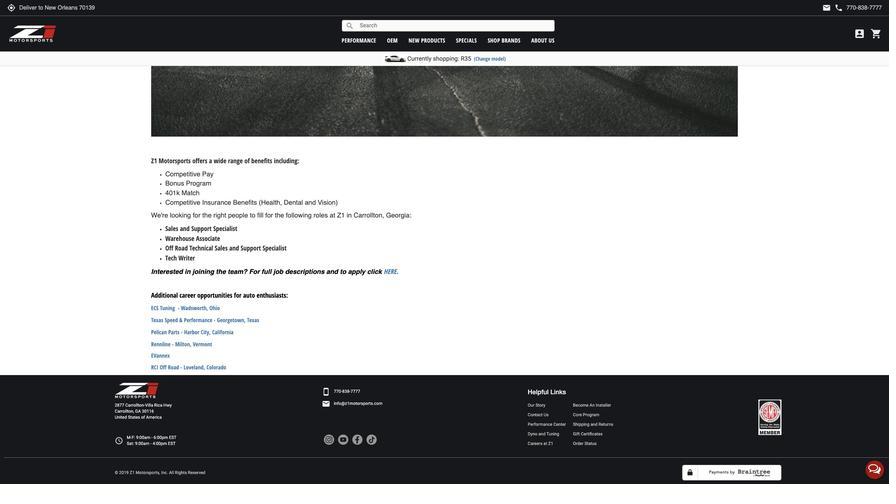 Task type: locate. For each thing, give the bounding box(es) containing it.
est right 4:00pm
[[168, 441, 176, 446]]

0 vertical spatial competitive
[[165, 170, 200, 178]]

1 horizontal spatial carrollton,
[[354, 212, 384, 219]]

us right about
[[549, 36, 555, 44]]

1 horizontal spatial for
[[234, 291, 242, 300]]

to left the "apply"
[[340, 268, 346, 275]]

specialist down right
[[213, 224, 237, 233]]

all
[[169, 470, 174, 475]]

0 horizontal spatial us
[[544, 412, 549, 417]]

1 horizontal spatial sales
[[215, 244, 228, 253]]

1 vertical spatial 9:00am
[[135, 441, 149, 446]]

match
[[182, 189, 200, 197]]

sales down the associate
[[215, 244, 228, 253]]

1 horizontal spatial specialist
[[263, 244, 287, 253]]

7777
[[351, 389, 360, 394]]

0 horizontal spatial to
[[250, 212, 255, 219]]

shop brands
[[488, 36, 521, 44]]

shipping and returns link
[[573, 422, 613, 428]]

to left fill
[[250, 212, 255, 219]]

2877 carrollton-villa rica hwy carrollton, ga 30116 united states of america
[[115, 403, 172, 420]]

0 horizontal spatial support
[[191, 224, 212, 233]]

in right roles
[[347, 212, 352, 219]]

in down "writer"
[[185, 268, 191, 275]]

instagram link image
[[324, 435, 334, 445]]

.
[[397, 268, 398, 275]]

0 vertical spatial tuning
[[160, 304, 175, 312]]

milton,
[[175, 340, 191, 348]]

sales and support specialist warehouse associate off road technical sales and support specialist tech writer
[[165, 224, 287, 262]]

speed
[[165, 316, 178, 324]]

of right range
[[244, 156, 250, 165]]

helpful links
[[528, 388, 566, 396]]

us for contact us
[[544, 412, 549, 417]]

road inside sales and support specialist warehouse associate off road technical sales and support specialist tech writer
[[175, 244, 188, 253]]

america
[[146, 415, 162, 420]]

dental
[[284, 199, 303, 206]]

m-
[[127, 435, 132, 440]]

support
[[191, 224, 212, 233], [241, 244, 261, 253]]

model)
[[492, 55, 506, 62]]

770-838-7777 link
[[334, 389, 360, 395]]

9:00am right f: at the left of page
[[136, 435, 150, 440]]

at down dyno and tuning link
[[544, 441, 547, 446]]

pelican parts - harbor city, california
[[151, 328, 234, 336]]

1 vertical spatial at
[[544, 441, 547, 446]]

1 horizontal spatial in
[[347, 212, 352, 219]]

0 horizontal spatial sales
[[165, 224, 178, 233]]

z1 down vision) at the top left
[[337, 212, 345, 219]]

about us link
[[531, 36, 555, 44]]

r35
[[461, 55, 471, 62]]

0 horizontal spatial tuning
[[160, 304, 175, 312]]

1 vertical spatial specialist
[[263, 244, 287, 253]]

1 vertical spatial tuning
[[547, 432, 559, 437]]

people
[[228, 212, 248, 219]]

account_box link
[[852, 28, 867, 39]]

access_time m-f: 9:00am - 6:00pm est sat: 9:00am - 4:00pm est
[[115, 435, 177, 446]]

performance down contact us
[[528, 422, 553, 427]]

1 vertical spatial of
[[141, 415, 145, 420]]

gift
[[573, 432, 580, 437]]

1 vertical spatial competitive
[[165, 199, 200, 206]]

rennline - milton, vermont link
[[151, 340, 212, 348]]

for right fill
[[265, 212, 273, 219]]

of inside 2877 carrollton-villa rica hwy carrollton, ga 30116 united states of america
[[141, 415, 145, 420]]

0 horizontal spatial of
[[141, 415, 145, 420]]

specials
[[456, 36, 477, 44]]

Search search field
[[354, 20, 554, 31]]

0 horizontal spatial program
[[186, 180, 211, 187]]

support up the associate
[[191, 224, 212, 233]]

0 vertical spatial performance
[[184, 316, 212, 324]]

z1 right 2019
[[130, 470, 135, 475]]

performance down 'wadsworth,'
[[184, 316, 212, 324]]

1 horizontal spatial performance
[[528, 422, 553, 427]]

the
[[202, 212, 212, 219], [275, 212, 284, 219], [216, 268, 226, 275]]

carrollton, up united
[[115, 409, 134, 414]]

1 vertical spatial support
[[241, 244, 261, 253]]

road down warehouse
[[175, 244, 188, 253]]

z1 motorsports logo image
[[9, 25, 57, 43]]

mail
[[823, 4, 831, 12]]

villa
[[145, 403, 153, 408]]

1 horizontal spatial texas
[[247, 316, 259, 324]]

0 horizontal spatial specialist
[[213, 224, 237, 233]]

us down the our story link
[[544, 412, 549, 417]]

0 horizontal spatial carrollton,
[[115, 409, 134, 414]]

pay
[[202, 170, 214, 178]]

0 vertical spatial specialist
[[213, 224, 237, 233]]

inc.
[[161, 470, 168, 475]]

0 vertical spatial off
[[165, 244, 173, 253]]

shopping_cart
[[871, 28, 882, 39]]

enthusiasts:
[[257, 291, 288, 300]]

and up roles
[[305, 199, 316, 206]]

the left team?
[[216, 268, 226, 275]]

for right looking
[[193, 212, 201, 219]]

rica
[[154, 403, 162, 408]]

1 horizontal spatial tuning
[[547, 432, 559, 437]]

0 vertical spatial to
[[250, 212, 255, 219]]

associate
[[196, 234, 220, 243]]

at
[[330, 212, 335, 219], [544, 441, 547, 446]]

0 horizontal spatial texas
[[151, 316, 163, 324]]

1 horizontal spatial the
[[216, 268, 226, 275]]

1 competitive from the top
[[165, 170, 200, 178]]

1 horizontal spatial us
[[549, 36, 555, 44]]

competitive down match
[[165, 199, 200, 206]]

ga
[[135, 409, 141, 414]]

0 horizontal spatial performance
[[184, 316, 212, 324]]

certificates
[[581, 432, 603, 437]]

carrollton,
[[354, 212, 384, 219], [115, 409, 134, 414]]

z1
[[151, 156, 157, 165], [337, 212, 345, 219], [548, 441, 553, 446], [130, 470, 135, 475]]

0 horizontal spatial in
[[185, 268, 191, 275]]

sema member logo image
[[759, 400, 782, 435]]

helpful
[[528, 388, 549, 396]]

support up for
[[241, 244, 261, 253]]

1 horizontal spatial support
[[241, 244, 261, 253]]

become
[[573, 403, 589, 408]]

reserved
[[188, 470, 206, 475]]

states
[[128, 415, 140, 420]]

tech
[[165, 253, 177, 262]]

technical
[[190, 244, 213, 253]]

1 vertical spatial est
[[168, 441, 176, 446]]

0 vertical spatial at
[[330, 212, 335, 219]]

competitive up bonus
[[165, 170, 200, 178]]

rennline
[[151, 340, 171, 348]]

our story
[[528, 403, 545, 408]]

and left the "apply"
[[326, 268, 338, 275]]

the left right
[[202, 212, 212, 219]]

writer
[[179, 253, 195, 262]]

dyno
[[528, 432, 538, 437]]

links
[[551, 388, 566, 396]]

9:00am right "sat:"
[[135, 441, 149, 446]]

and up warehouse
[[180, 224, 190, 233]]

1 horizontal spatial at
[[544, 441, 547, 446]]

ecs
[[151, 304, 159, 312]]

0 vertical spatial carrollton,
[[354, 212, 384, 219]]

following
[[286, 212, 312, 219]]

1 vertical spatial carrollton,
[[115, 409, 134, 414]]

motorsports,
[[136, 470, 160, 475]]

0 vertical spatial sales
[[165, 224, 178, 233]]

off inside sales and support specialist warehouse associate off road technical sales and support specialist tech writer
[[165, 244, 173, 253]]

order
[[573, 441, 584, 446]]

1 vertical spatial us
[[544, 412, 549, 417]]

0 vertical spatial us
[[549, 36, 555, 44]]

gift certificates
[[573, 432, 603, 437]]

program down 'become an installer' link
[[583, 412, 599, 417]]

0 vertical spatial in
[[347, 212, 352, 219]]

we're looking for the right people to fill for the following roles at z1 in carrollton, georgia:
[[151, 212, 412, 219]]

1 vertical spatial off
[[160, 364, 167, 371]]

contact us
[[528, 412, 549, 417]]

to inside interested in joining the team? for full job descriptions and to apply click here .
[[340, 268, 346, 275]]

right
[[213, 212, 226, 219]]

off right rci
[[160, 364, 167, 371]]

texas right georgetown,
[[247, 316, 259, 324]]

1 vertical spatial in
[[185, 268, 191, 275]]

specialist up interested in joining the team? for full job descriptions and to apply click here .
[[263, 244, 287, 253]]

about
[[531, 36, 547, 44]]

wide
[[214, 156, 226, 165]]

carrollton, left georgia: at the left top of the page
[[354, 212, 384, 219]]

0 vertical spatial program
[[186, 180, 211, 187]]

competitive
[[165, 170, 200, 178], [165, 199, 200, 206]]

in inside interested in joining the team? for full job descriptions and to apply click here .
[[185, 268, 191, 275]]

career
[[180, 291, 196, 300]]

1 vertical spatial performance
[[528, 422, 553, 427]]

1 horizontal spatial to
[[340, 268, 346, 275]]

est right '6:00pm'
[[169, 435, 177, 440]]

mail phone
[[823, 4, 843, 12]]

of down '30116'
[[141, 415, 145, 420]]

installer
[[596, 403, 611, 408]]

©
[[115, 470, 118, 475]]

0 vertical spatial of
[[244, 156, 250, 165]]

z1 company logo image
[[115, 382, 159, 399]]

1 vertical spatial to
[[340, 268, 346, 275]]

rci off road - loveland, colorado
[[151, 364, 226, 371]]

fill
[[257, 212, 264, 219]]

- left 4:00pm
[[150, 441, 152, 446]]

1 texas from the left
[[151, 316, 163, 324]]

4:00pm
[[153, 441, 167, 446]]

0 horizontal spatial the
[[202, 212, 212, 219]]

offers
[[192, 156, 207, 165]]

tuning right ecs
[[160, 304, 175, 312]]

the down (health, on the top left of the page
[[275, 212, 284, 219]]

united
[[115, 415, 127, 420]]

smartphone 770-838-7777
[[322, 388, 360, 396]]

1 horizontal spatial of
[[244, 156, 250, 165]]

at right roles
[[330, 212, 335, 219]]

off up tech
[[165, 244, 173, 253]]

vermont
[[193, 340, 212, 348]]

- left milton, at left bottom
[[172, 340, 174, 348]]

program up match
[[186, 180, 211, 187]]

ohio
[[209, 304, 220, 312]]

of
[[244, 156, 250, 165], [141, 415, 145, 420]]

for left the auto
[[234, 291, 242, 300]]

texas up pelican
[[151, 316, 163, 324]]

2 horizontal spatial for
[[265, 212, 273, 219]]

specialist
[[213, 224, 237, 233], [263, 244, 287, 253]]

and inside competitive pay bonus program 401k match competitive insurance benefits (health, dental and vision)
[[305, 199, 316, 206]]

us inside 'link'
[[544, 412, 549, 417]]

and
[[305, 199, 316, 206], [180, 224, 190, 233], [229, 244, 239, 253], [326, 268, 338, 275], [591, 422, 598, 427], [539, 432, 546, 437]]

road down evannex
[[168, 364, 179, 371]]

evannex link
[[151, 352, 170, 360]]

1 vertical spatial program
[[583, 412, 599, 417]]

sales up warehouse
[[165, 224, 178, 233]]

colorado
[[207, 364, 226, 371]]

email
[[322, 400, 330, 408]]

looking
[[170, 212, 191, 219]]

- left loveland,
[[180, 364, 182, 371]]

1 horizontal spatial program
[[583, 412, 599, 417]]

and inside interested in joining the team? for full job descriptions and to apply click here .
[[326, 268, 338, 275]]

&
[[179, 316, 183, 324]]

the inside interested in joining the team? for full job descriptions and to apply click here .
[[216, 268, 226, 275]]

0 vertical spatial support
[[191, 224, 212, 233]]

0 vertical spatial road
[[175, 244, 188, 253]]

tuning down performance center link
[[547, 432, 559, 437]]

core program
[[573, 412, 599, 417]]



Task type: describe. For each thing, give the bounding box(es) containing it.
0 vertical spatial 9:00am
[[136, 435, 150, 440]]

f:
[[132, 435, 135, 440]]

program inside competitive pay bonus program 401k match competitive insurance benefits (health, dental and vision)
[[186, 180, 211, 187]]

for
[[249, 268, 260, 275]]

770-
[[334, 389, 342, 394]]

z1 down dyno and tuning link
[[548, 441, 553, 446]]

(change model) link
[[474, 55, 506, 62]]

order status
[[573, 441, 597, 446]]

2 competitive from the top
[[165, 199, 200, 206]]

vision)
[[318, 199, 338, 206]]

rci
[[151, 364, 158, 371]]

and up team?
[[229, 244, 239, 253]]

new
[[409, 36, 420, 44]]

joining
[[192, 268, 214, 275]]

- right parts
[[181, 328, 183, 336]]

2 texas from the left
[[247, 316, 259, 324]]

838-
[[342, 389, 351, 394]]

account_box
[[854, 28, 865, 39]]

range
[[228, 156, 243, 165]]

specials link
[[456, 36, 477, 44]]

tiktok link image
[[366, 435, 377, 445]]

us for about us
[[549, 36, 555, 44]]

6:00pm
[[154, 435, 168, 440]]

become an installer link
[[573, 402, 613, 408]]

© 2019 z1 motorsports, inc. all rights reserved
[[115, 470, 206, 475]]

2 horizontal spatial the
[[275, 212, 284, 219]]

competitive pay bonus program 401k match competitive insurance benefits (health, dental and vision)
[[165, 170, 338, 206]]

2019
[[119, 470, 129, 475]]

access_time
[[115, 437, 123, 445]]

- down ohio
[[214, 316, 216, 324]]

benefits
[[251, 156, 272, 165]]

rci off road - loveland, colorado link
[[151, 364, 226, 371]]

info@z1motorsports.com
[[334, 401, 383, 406]]

z1 left motorsports on the top left of page
[[151, 156, 157, 165]]

ecs tuning  - wadsworth, ohio link
[[151, 304, 220, 312]]

- left '6:00pm'
[[151, 435, 153, 440]]

and down core program link
[[591, 422, 598, 427]]

harbor
[[184, 328, 199, 336]]

performance inside performance center link
[[528, 422, 553, 427]]

(health,
[[259, 199, 282, 206]]

free shipping!  on select z1 products shipped within the continental us. image
[[151, 0, 738, 137]]

phone
[[835, 4, 843, 12]]

contact us link
[[528, 412, 566, 418]]

here link
[[384, 267, 397, 276]]

the for here
[[216, 268, 226, 275]]

shopping_cart link
[[869, 28, 882, 39]]

shipping and returns
[[573, 422, 613, 427]]

the for z1
[[202, 212, 212, 219]]

1 vertical spatial sales
[[215, 244, 228, 253]]

shipping
[[573, 422, 590, 427]]

loveland,
[[184, 364, 205, 371]]

my_location
[[7, 4, 16, 12]]

additional
[[151, 291, 178, 300]]

apply
[[348, 268, 365, 275]]

carrollton, inside 2877 carrollton-villa rica hwy carrollton, ga 30116 united states of america
[[115, 409, 134, 414]]

descriptions
[[285, 268, 325, 275]]

new products link
[[409, 36, 445, 44]]

interested in joining the team? for full job descriptions and to apply click here .
[[151, 267, 400, 276]]

full
[[262, 268, 272, 275]]

interested
[[151, 268, 183, 275]]

opportunities
[[197, 291, 232, 300]]

california
[[212, 328, 234, 336]]

status
[[585, 441, 597, 446]]

2877
[[115, 403, 124, 408]]

our
[[528, 403, 535, 408]]

click
[[367, 268, 382, 275]]

0 horizontal spatial at
[[330, 212, 335, 219]]

carrollton-
[[125, 403, 145, 408]]

and right dyno on the bottom right of the page
[[539, 432, 546, 437]]

1 vertical spatial road
[[168, 364, 179, 371]]

core
[[573, 412, 582, 417]]

0 horizontal spatial for
[[193, 212, 201, 219]]

city,
[[201, 328, 211, 336]]

program inside core program link
[[583, 412, 599, 417]]

careers at z1
[[528, 441, 553, 446]]

hwy
[[164, 403, 172, 408]]

products
[[421, 36, 445, 44]]

texas speed & performance - georgetown, texas link
[[151, 316, 259, 324]]

facebook link image
[[352, 435, 363, 445]]

order status link
[[573, 441, 613, 447]]

additional career opportunities for auto enthusiasts:
[[151, 291, 288, 300]]

phone link
[[835, 4, 882, 12]]

here
[[384, 267, 397, 276]]

dyno and tuning link
[[528, 431, 566, 437]]

currently shopping: r35 (change model)
[[407, 55, 506, 62]]

our story link
[[528, 402, 566, 408]]

shop
[[488, 36, 500, 44]]

job
[[273, 268, 283, 275]]

parts
[[168, 328, 180, 336]]

bonus
[[165, 180, 184, 187]]

returns
[[599, 422, 613, 427]]

story
[[536, 403, 545, 408]]

currently
[[407, 55, 432, 62]]

core program link
[[573, 412, 613, 418]]

search
[[346, 21, 354, 30]]

shopping:
[[433, 55, 459, 62]]

youtube link image
[[338, 435, 348, 445]]

become an installer
[[573, 403, 611, 408]]

0 vertical spatial est
[[169, 435, 177, 440]]



Task type: vqa. For each thing, say whether or not it's contained in the screenshot.
right Hawk
no



